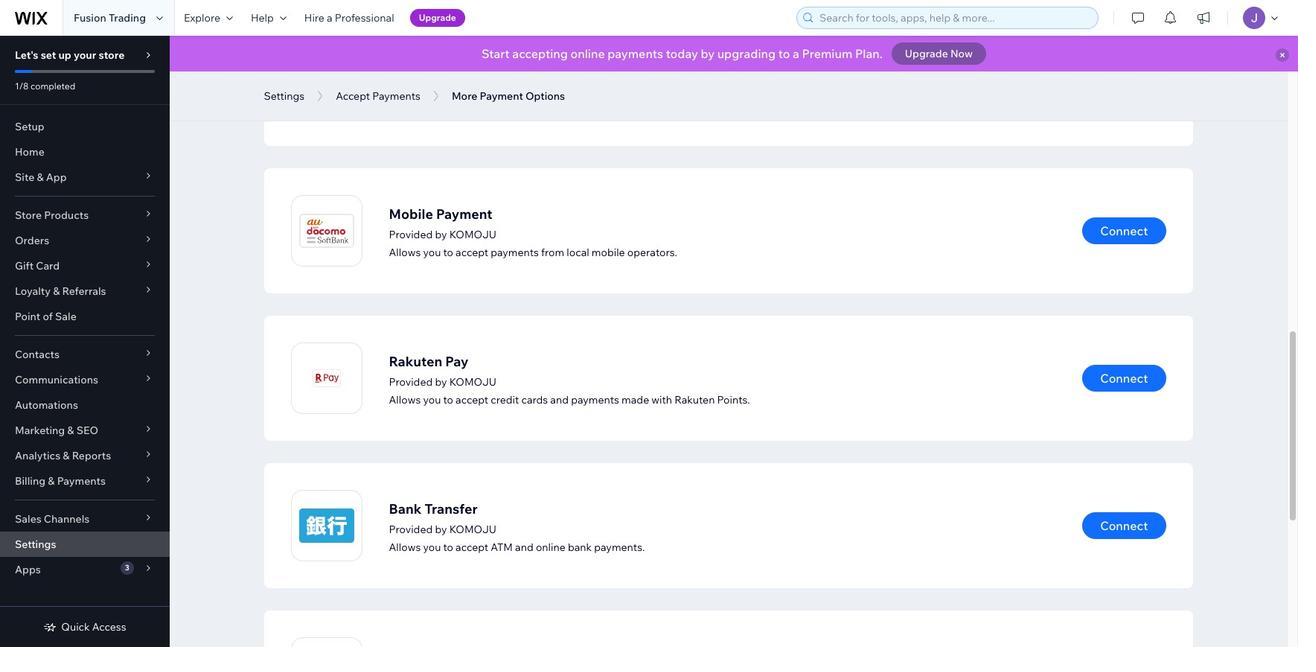 Task type: describe. For each thing, give the bounding box(es) containing it.
stores.
[[641, 71, 674, 85]]

1 you from the top
[[423, 71, 441, 85]]

apps
[[15, 563, 41, 576]]

let's
[[15, 48, 38, 62]]

sidebar element
[[0, 36, 170, 647]]

card
[[36, 259, 60, 273]]

help
[[251, 11, 274, 25]]

upgrading
[[717, 46, 776, 61]]

billing & payments button
[[0, 468, 170, 494]]

completed
[[31, 80, 75, 92]]

upgrade for upgrade
[[419, 12, 456, 23]]

fusion trading
[[74, 11, 146, 25]]

site
[[15, 171, 34, 184]]

analytics & reports button
[[0, 443, 170, 468]]

upgrade now
[[905, 47, 973, 60]]

in
[[541, 71, 550, 85]]

& for loyalty
[[53, 284, 60, 298]]

billing & payments
[[15, 474, 106, 488]]

settings for settings link
[[15, 538, 56, 551]]

explore
[[184, 11, 220, 25]]

referrals
[[62, 284, 106, 298]]

ministop image
[[430, 98, 463, 118]]

more payment options
[[452, 89, 565, 103]]

payments.
[[594, 540, 645, 554]]

hire
[[304, 11, 325, 25]]

analytics
[[15, 449, 60, 462]]

accept for payment
[[456, 245, 488, 259]]

connect for bank transfer
[[1101, 518, 1149, 533]]

analytics & reports
[[15, 449, 111, 462]]

and inside rakuten pay provided by komoju allows you to accept credit cards and payments made with rakuten points.
[[550, 393, 569, 406]]

communications button
[[0, 367, 170, 392]]

store
[[99, 48, 125, 62]]

help button
[[242, 0, 295, 36]]

and inside bank transfer provided by komoju allows you to accept atm and online bank payments.
[[515, 540, 534, 554]]

of
[[43, 310, 53, 323]]

quick access
[[61, 620, 126, 634]]

accepting
[[513, 46, 568, 61]]

upgrade button
[[410, 9, 465, 27]]

0 vertical spatial local
[[552, 71, 575, 85]]

start accepting online payments today by upgrading to a premium plan. alert
[[170, 36, 1299, 71]]

to for payment
[[443, 245, 453, 259]]

marketing & seo
[[15, 424, 98, 437]]

contacts
[[15, 348, 60, 361]]

credit
[[491, 393, 519, 406]]

accept for pay
[[456, 393, 488, 406]]

1 vertical spatial rakuten
[[675, 393, 715, 406]]

automations
[[15, 398, 78, 412]]

Search for tools, apps, help & more... field
[[815, 7, 1094, 28]]

up
[[58, 48, 71, 62]]

store
[[15, 208, 42, 222]]

0 vertical spatial a
[[327, 11, 333, 25]]

you for rakuten
[[423, 393, 441, 406]]

accept
[[336, 89, 370, 103]]

to for transfer
[[443, 540, 453, 554]]

more
[[452, 89, 478, 103]]

seicomart image
[[510, 98, 543, 118]]

payments inside popup button
[[57, 474, 106, 488]]

bank transfer provided by komoju allows you to accept atm and online bank payments.
[[389, 500, 645, 554]]

settings for settings button
[[264, 89, 305, 103]]

mobile
[[592, 245, 625, 259]]

site & app
[[15, 171, 67, 184]]

settings button
[[257, 85, 312, 107]]

you for mobile
[[423, 245, 441, 259]]

by for pay
[[435, 375, 447, 388]]

& for analytics
[[63, 449, 70, 462]]

home
[[15, 145, 45, 159]]

allows for rakuten
[[389, 393, 421, 406]]

sale
[[55, 310, 77, 323]]

connect for allows you to accept payments in local convenience stores.
[[1101, 66, 1149, 81]]

to for pay
[[443, 393, 453, 406]]

setup link
[[0, 114, 170, 139]]

to for accepting
[[779, 46, 790, 61]]

komoju for rakuten pay
[[449, 375, 497, 388]]

point of sale
[[15, 310, 77, 323]]

0 horizontal spatial rakuten
[[389, 353, 442, 370]]

communications
[[15, 373, 98, 386]]

local inside mobile payment provided by komoju allows you to accept payments from local mobile operators.
[[567, 245, 589, 259]]

atm
[[491, 540, 513, 554]]

loyalty
[[15, 284, 51, 298]]

set
[[41, 48, 56, 62]]

1/8 completed
[[15, 80, 75, 92]]

store products
[[15, 208, 89, 222]]

payments inside button
[[372, 89, 421, 103]]

access
[[92, 620, 126, 634]]

fusion
[[74, 11, 106, 25]]

provided inside bank transfer provided by komoju allows you to accept atm and online bank payments.
[[389, 522, 433, 536]]

seveneleven image
[[551, 98, 583, 118]]

automations link
[[0, 392, 170, 418]]

bank
[[389, 500, 422, 517]]

you for bank
[[423, 540, 441, 554]]

pay
[[445, 353, 469, 370]]

gift card button
[[0, 253, 170, 278]]

marketing & seo button
[[0, 418, 170, 443]]



Task type: vqa. For each thing, say whether or not it's contained in the screenshot.
"BACK TO SITE DASHBOARD" link
no



Task type: locate. For each thing, give the bounding box(es) containing it.
to inside mobile payment provided by komoju allows you to accept payments from local mobile operators.
[[443, 245, 453, 259]]

payments inside alert
[[608, 46, 663, 61]]

accept inside rakuten pay provided by komoju allows you to accept credit cards and payments made with rakuten points.
[[456, 393, 488, 406]]

0 horizontal spatial payments
[[57, 474, 106, 488]]

4 connect button from the top
[[1083, 512, 1166, 539]]

komoju for mobile payment
[[449, 227, 497, 241]]

mobile
[[389, 205, 433, 222]]

seo
[[76, 424, 98, 437]]

point of sale link
[[0, 304, 170, 329]]

1 vertical spatial local
[[567, 245, 589, 259]]

3 connect button from the top
[[1083, 365, 1166, 392]]

1 vertical spatial and
[[515, 540, 534, 554]]

local right from on the left top of the page
[[567, 245, 589, 259]]

payment down the allows you to accept payments in local convenience stores.
[[480, 89, 523, 103]]

billing
[[15, 474, 46, 488]]

allows inside rakuten pay provided by komoju allows you to accept credit cards and payments made with rakuten points.
[[389, 393, 421, 406]]

settings down sales
[[15, 538, 56, 551]]

3
[[125, 563, 129, 573]]

transfer
[[425, 500, 478, 517]]

you inside mobile payment provided by komoju allows you to accept payments from local mobile operators.
[[423, 245, 441, 259]]

& right loyalty
[[53, 284, 60, 298]]

& for marketing
[[67, 424, 74, 437]]

1 horizontal spatial and
[[550, 393, 569, 406]]

2 vertical spatial provided
[[389, 522, 433, 536]]

connect for mobile payment
[[1101, 223, 1149, 238]]

upgrade left now on the right of the page
[[905, 47, 948, 60]]

by inside bank transfer provided by komoju allows you to accept atm and online bank payments.
[[435, 522, 447, 536]]

lawson image
[[470, 98, 503, 118]]

connect for rakuten pay
[[1101, 371, 1149, 386]]

2 connect button from the top
[[1083, 217, 1166, 244]]

hire a professional
[[304, 11, 394, 25]]

payments right accept
[[372, 89, 421, 103]]

upgrade right professional
[[419, 12, 456, 23]]

by inside "start accepting online payments today by upgrading to a premium plan." alert
[[701, 46, 715, 61]]

you left credit
[[423, 393, 441, 406]]

settings
[[264, 89, 305, 103], [15, 538, 56, 551]]

4 accept from the top
[[456, 540, 488, 554]]

0 horizontal spatial and
[[515, 540, 534, 554]]

upgrade for upgrade now
[[905, 47, 948, 60]]

1 horizontal spatial online
[[571, 46, 605, 61]]

professional
[[335, 11, 394, 25]]

sales channels
[[15, 512, 90, 526]]

local right in
[[552, 71, 575, 85]]

orders
[[15, 234, 49, 247]]

payment for mobile
[[436, 205, 493, 222]]

accept for transfer
[[456, 540, 488, 554]]

payment for more
[[480, 89, 523, 103]]

0 vertical spatial payments
[[372, 89, 421, 103]]

to inside bank transfer provided by komoju allows you to accept atm and online bank payments.
[[443, 540, 453, 554]]

payments
[[372, 89, 421, 103], [57, 474, 106, 488]]

accept inside bank transfer provided by komoju allows you to accept atm and online bank payments.
[[456, 540, 488, 554]]

you down "transfer"
[[423, 540, 441, 554]]

upgrade inside button
[[419, 12, 456, 23]]

1 connect button from the top
[[1083, 60, 1166, 87]]

1 horizontal spatial rakuten
[[675, 393, 715, 406]]

and right atm
[[515, 540, 534, 554]]

connect button for allows you to accept payments in local convenience stores.
[[1083, 60, 1166, 87]]

upgrade
[[419, 12, 456, 23], [905, 47, 948, 60]]

1 vertical spatial upgrade
[[905, 47, 948, 60]]

payment right mobile
[[436, 205, 493, 222]]

quick access button
[[43, 620, 126, 634]]

4 connect from the top
[[1101, 518, 1149, 533]]

bank
[[568, 540, 592, 554]]

& left reports
[[63, 449, 70, 462]]

2 connect from the top
[[1101, 223, 1149, 238]]

online inside bank transfer provided by komoju allows you to accept atm and online bank payments.
[[536, 540, 566, 554]]

trading
[[109, 11, 146, 25]]

home link
[[0, 139, 170, 165]]

payment inside 'button'
[[480, 89, 523, 103]]

you inside rakuten pay provided by komoju allows you to accept credit cards and payments made with rakuten points.
[[423, 393, 441, 406]]

2 allows from the top
[[389, 245, 421, 259]]

0 vertical spatial and
[[550, 393, 569, 406]]

to
[[779, 46, 790, 61], [443, 71, 453, 85], [443, 245, 453, 259], [443, 393, 453, 406], [443, 540, 453, 554]]

0 vertical spatial settings
[[264, 89, 305, 103]]

1 allows from the top
[[389, 71, 421, 85]]

site & app button
[[0, 165, 170, 190]]

payments left from on the left top of the page
[[491, 245, 539, 259]]

payment
[[480, 89, 523, 103], [436, 205, 493, 222]]

accept payments
[[336, 89, 421, 103]]

1 horizontal spatial payments
[[372, 89, 421, 103]]

today
[[666, 46, 698, 61]]

by inside rakuten pay provided by komoju allows you to accept credit cards and payments made with rakuten points.
[[435, 375, 447, 388]]

allows you to accept payments in local convenience stores.
[[389, 71, 674, 85]]

orders button
[[0, 228, 170, 253]]

0 horizontal spatial a
[[327, 11, 333, 25]]

1 horizontal spatial upgrade
[[905, 47, 948, 60]]

setup
[[15, 120, 44, 133]]

1 horizontal spatial settings
[[264, 89, 305, 103]]

start
[[482, 46, 510, 61]]

komoju
[[449, 227, 497, 241], [449, 375, 497, 388], [449, 522, 497, 536]]

settings link
[[0, 532, 170, 557]]

1 vertical spatial payment
[[436, 205, 493, 222]]

allows inside mobile payment provided by komoju allows you to accept payments from local mobile operators.
[[389, 245, 421, 259]]

connect button for bank transfer
[[1083, 512, 1166, 539]]

rakuten right with
[[675, 393, 715, 406]]

allows for mobile
[[389, 245, 421, 259]]

by
[[701, 46, 715, 61], [435, 227, 447, 241], [435, 375, 447, 388], [435, 522, 447, 536]]

mobile payment provided by komoju allows you to accept payments from local mobile operators.
[[389, 205, 678, 259]]

online up convenience
[[571, 46, 605, 61]]

you inside bank transfer provided by komoju allows you to accept atm and online bank payments.
[[423, 540, 441, 554]]

channels
[[44, 512, 90, 526]]

online inside alert
[[571, 46, 605, 61]]

let's set up your store
[[15, 48, 125, 62]]

to inside rakuten pay provided by komoju allows you to accept credit cards and payments made with rakuten points.
[[443, 393, 453, 406]]

payments down analytics & reports dropdown button
[[57, 474, 106, 488]]

2 provided from the top
[[389, 375, 433, 388]]

2 accept from the top
[[456, 245, 488, 259]]

1 vertical spatial a
[[793, 46, 800, 61]]

komoju inside bank transfer provided by komoju allows you to accept atm and online bank payments.
[[449, 522, 497, 536]]

you down mobile
[[423, 245, 441, 259]]

3 connect from the top
[[1101, 371, 1149, 386]]

& right site
[[37, 171, 44, 184]]

1 vertical spatial provided
[[389, 375, 433, 388]]

1 provided from the top
[[389, 227, 433, 241]]

plan.
[[855, 46, 883, 61]]

loyalty & referrals button
[[0, 278, 170, 304]]

1 accept from the top
[[456, 71, 488, 85]]

loyalty & referrals
[[15, 284, 106, 298]]

rakuten pay provided by komoju allows you to accept credit cards and payments made with rakuten points.
[[389, 353, 750, 406]]

sales
[[15, 512, 41, 526]]

payments up more payment options
[[491, 71, 539, 85]]

3 you from the top
[[423, 393, 441, 406]]

3 accept from the top
[[456, 393, 488, 406]]

provided inside mobile payment provided by komoju allows you to accept payments from local mobile operators.
[[389, 227, 433, 241]]

your
[[74, 48, 96, 62]]

upgrade inside button
[[905, 47, 948, 60]]

komoju inside mobile payment provided by komoju allows you to accept payments from local mobile operators.
[[449, 227, 497, 241]]

0 horizontal spatial settings
[[15, 538, 56, 551]]

with
[[652, 393, 672, 406]]

& right billing
[[48, 474, 55, 488]]

made
[[622, 393, 649, 406]]

4 allows from the top
[[389, 540, 421, 554]]

a inside alert
[[793, 46, 800, 61]]

0 vertical spatial provided
[[389, 227, 433, 241]]

rakuten left pay
[[389, 353, 442, 370]]

0 vertical spatial payment
[[480, 89, 523, 103]]

4 you from the top
[[423, 540, 441, 554]]

by inside mobile payment provided by komoju allows you to accept payments from local mobile operators.
[[435, 227, 447, 241]]

now
[[951, 47, 973, 60]]

settings inside button
[[264, 89, 305, 103]]

2 you from the top
[[423, 245, 441, 259]]

store products button
[[0, 203, 170, 228]]

gift card
[[15, 259, 60, 273]]

allows inside bank transfer provided by komoju allows you to accept atm and online bank payments.
[[389, 540, 421, 554]]

connect button
[[1083, 60, 1166, 87], [1083, 217, 1166, 244], [1083, 365, 1166, 392], [1083, 512, 1166, 539]]

more payment options button
[[444, 85, 573, 107]]

0 horizontal spatial online
[[536, 540, 566, 554]]

0 vertical spatial rakuten
[[389, 353, 442, 370]]

you up ministop icon
[[423, 71, 441, 85]]

0 horizontal spatial upgrade
[[419, 12, 456, 23]]

convenience
[[577, 71, 639, 85]]

options
[[526, 89, 565, 103]]

app
[[46, 171, 67, 184]]

komoju inside rakuten pay provided by komoju allows you to accept credit cards and payments made with rakuten points.
[[449, 375, 497, 388]]

provided for mobile payment
[[389, 227, 433, 241]]

points.
[[717, 393, 750, 406]]

accept inside mobile payment provided by komoju allows you to accept payments from local mobile operators.
[[456, 245, 488, 259]]

settings inside sidebar element
[[15, 538, 56, 551]]

2 vertical spatial komoju
[[449, 522, 497, 536]]

1 horizontal spatial a
[[793, 46, 800, 61]]

0 vertical spatial upgrade
[[419, 12, 456, 23]]

by for payment
[[435, 227, 447, 241]]

start accepting online payments today by upgrading to a premium plan.
[[482, 46, 883, 61]]

1 vertical spatial settings
[[15, 538, 56, 551]]

to inside alert
[[779, 46, 790, 61]]

provided for rakuten pay
[[389, 375, 433, 388]]

payments inside mobile payment provided by komoju allows you to accept payments from local mobile operators.
[[491, 245, 539, 259]]

products
[[44, 208, 89, 222]]

accept payments button
[[328, 85, 428, 107]]

by for transfer
[[435, 522, 447, 536]]

1 komoju from the top
[[449, 227, 497, 241]]

hire a professional link
[[295, 0, 403, 36]]

provided inside rakuten pay provided by komoju allows you to accept credit cards and payments made with rakuten points.
[[389, 375, 433, 388]]

upgrade now button
[[892, 42, 987, 65]]

contacts button
[[0, 342, 170, 367]]

a right hire
[[327, 11, 333, 25]]

marketing
[[15, 424, 65, 437]]

3 komoju from the top
[[449, 522, 497, 536]]

a left premium
[[793, 46, 800, 61]]

cards
[[522, 393, 548, 406]]

from
[[541, 245, 564, 259]]

local
[[552, 71, 575, 85], [567, 245, 589, 259]]

1 vertical spatial online
[[536, 540, 566, 554]]

& left the seo
[[67, 424, 74, 437]]

connect button for mobile payment
[[1083, 217, 1166, 244]]

3 allows from the top
[[389, 393, 421, 406]]

quick
[[61, 620, 90, 634]]

1 vertical spatial payments
[[57, 474, 106, 488]]

2 komoju from the top
[[449, 375, 497, 388]]

payments inside rakuten pay provided by komoju allows you to accept credit cards and payments made with rakuten points.
[[571, 393, 619, 406]]

payment inside mobile payment provided by komoju allows you to accept payments from local mobile operators.
[[436, 205, 493, 222]]

familymart image
[[390, 98, 423, 118]]

accept
[[456, 71, 488, 85], [456, 245, 488, 259], [456, 393, 488, 406], [456, 540, 488, 554]]

0 vertical spatial online
[[571, 46, 605, 61]]

payments left the made
[[571, 393, 619, 406]]

1/8
[[15, 80, 29, 92]]

allows for bank
[[389, 540, 421, 554]]

& for billing
[[48, 474, 55, 488]]

3 provided from the top
[[389, 522, 433, 536]]

settings left accept
[[264, 89, 305, 103]]

1 vertical spatial komoju
[[449, 375, 497, 388]]

1 connect from the top
[[1101, 66, 1149, 81]]

gift
[[15, 259, 34, 273]]

& for site
[[37, 171, 44, 184]]

operators.
[[628, 245, 678, 259]]

and right cards
[[550, 393, 569, 406]]

0 vertical spatial komoju
[[449, 227, 497, 241]]

payments
[[608, 46, 663, 61], [491, 71, 539, 85], [491, 245, 539, 259], [571, 393, 619, 406]]

payments up stores.
[[608, 46, 663, 61]]

reports
[[72, 449, 111, 462]]

sales channels button
[[0, 506, 170, 532]]

connect button for rakuten pay
[[1083, 365, 1166, 392]]

online left bank
[[536, 540, 566, 554]]



